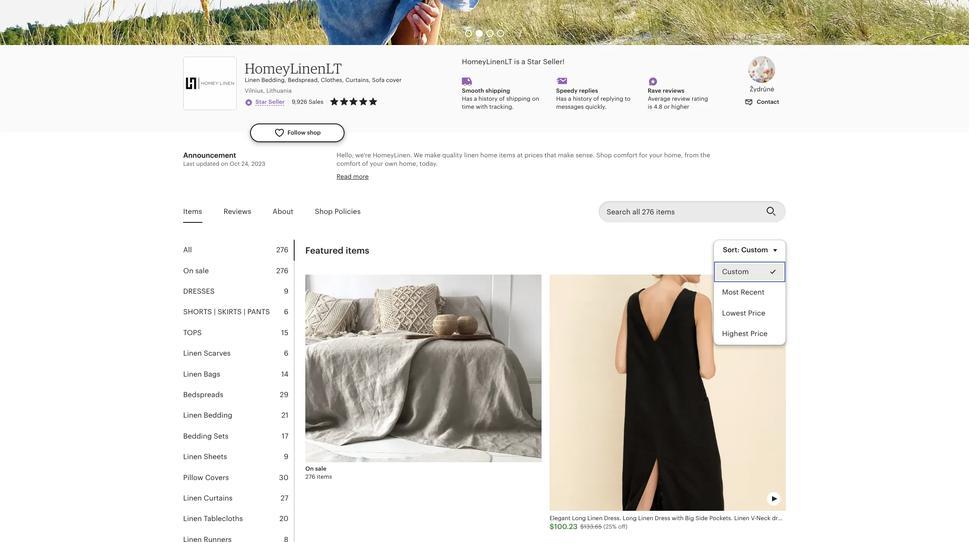 Task type: locate. For each thing, give the bounding box(es) containing it.
1 linen from the top
[[337, 248, 355, 255]]

1 horizontal spatial that
[[528, 221, 540, 228]]

lithuania
[[266, 87, 292, 94]]

a up messages
[[568, 95, 571, 102]]

bedding up sets
[[204, 411, 232, 420]]

1 6 from the top
[[284, 308, 288, 316]]

0 horizontal spatial natural
[[376, 300, 398, 307]]

6 down 15
[[284, 349, 288, 358]]

tab containing dresses
[[183, 281, 294, 302]]

- left soft,
[[386, 248, 388, 255]]

sofa
[[372, 77, 385, 83]]

are down made
[[542, 221, 551, 228]]

1 horizontal spatial shop
[[473, 213, 488, 220]]

guest
[[486, 282, 503, 290]]

follow up instagram: in the bottom left of the page
[[337, 344, 356, 351]]

1 horizontal spatial make
[[558, 151, 574, 159]]

| left skirts
[[214, 308, 216, 316]]

price
[[748, 309, 765, 317], [750, 330, 768, 338]]

6 up 15
[[284, 308, 288, 316]]

2 horizontal spatial items
[[499, 151, 515, 159]]

quality up pure
[[442, 151, 463, 159]]

highest
[[722, 330, 749, 338]]

sale inside on sale 276 items
[[315, 465, 326, 472]]

1 horizontal spatial history
[[573, 95, 592, 102]]

with right time
[[476, 103, 488, 110]]

0 horizontal spatial homeylinenlt
[[245, 60, 342, 77]]

1 natural from the left
[[376, 300, 398, 307]]

2 vertical spatial custom
[[722, 268, 749, 276]]

1 has from the left
[[462, 95, 472, 102]]

0 horizontal spatial dress
[[655, 515, 670, 522]]

v-
[[751, 515, 757, 522]]

0 vertical spatial comfort
[[614, 151, 638, 159]]

2 horizontal spatial that
[[545, 151, 556, 159]]

1 vertical spatial home,
[[399, 160, 418, 167]]

linen down "tops"
[[183, 349, 202, 358]]

from
[[685, 151, 699, 159]]

sort: custom
[[723, 246, 768, 254]]

read more link
[[337, 173, 369, 180]]

1 horizontal spatial $
[[580, 523, 584, 530]]

1 vertical spatial your
[[370, 160, 383, 167]]

where
[[489, 213, 508, 220]]

1 vertical spatial we
[[337, 300, 346, 307]]

prices
[[525, 151, 543, 159]]

2 dress. from the left
[[827, 515, 844, 522]]

your left own
[[370, 160, 383, 167]]

dress.
[[604, 515, 621, 522], [827, 515, 844, 522]]

has down the speedy
[[556, 95, 567, 102]]

with inside smooth shipping has a history of shipping on time with tracking.
[[476, 103, 488, 110]]

sheets
[[204, 453, 227, 461]]

0 horizontal spatial we
[[337, 300, 346, 307]]

coziness. down curtains at the left top of the page
[[359, 274, 387, 281]]

1 horizontal spatial items
[[346, 246, 369, 256]]

is inside rave reviews average review rating is 4.8 or higher
[[648, 103, 652, 110]]

quality right high
[[462, 221, 482, 228]]

0 horizontal spatial shop
[[307, 129, 321, 136]]

8 tab from the top
[[183, 385, 294, 405]]

sales
[[309, 98, 323, 105]]

pure
[[392, 256, 406, 263]]

price down recent
[[748, 309, 765, 317]]

0 vertical spatial 276
[[276, 246, 288, 254]]

1 vertical spatial coziness.
[[359, 274, 387, 281]]

0 vertical spatial bedding
[[204, 411, 232, 420]]

long up off)
[[623, 515, 637, 522]]

stylish
[[645, 265, 664, 272]]

the left best
[[352, 396, 362, 403]]

0 vertical spatial coziness.
[[669, 221, 697, 228]]

and right sheets
[[607, 248, 618, 255]]

2 has from the left
[[556, 95, 567, 102]]

you
[[342, 317, 353, 325]]

tops
[[183, 328, 202, 337]]

žydrūnė image
[[749, 56, 775, 83]]

0 vertical spatial price
[[748, 309, 765, 317]]

curtains.
[[452, 256, 478, 263]]

history down the replies
[[573, 95, 592, 102]]

replying
[[601, 95, 623, 102]]

7 tab from the top
[[183, 364, 294, 385]]

- down curtains at the left top of the page
[[380, 265, 382, 272]]

0 horizontal spatial follow
[[288, 129, 306, 136]]

for
[[639, 151, 648, 159], [503, 256, 511, 263]]

that inside you are warmly welcome to visit homeylinen shop where everything is made with a passion, care and good emotions. our responsibility is to produce only high quality linen products that are characterized by durability, charm and coziness.
[[528, 221, 540, 228]]

custom right linen. on the left
[[484, 178, 508, 185]]

0 vertical spatial homeylinen
[[434, 213, 471, 220]]

2 vertical spatial items
[[317, 474, 332, 480]]

1 vertical spatial 9
[[284, 453, 288, 461]]

2 long from the left
[[623, 515, 637, 522]]

1 vertical spatial linen
[[337, 256, 355, 263]]

2 vertical spatial the
[[352, 396, 362, 403]]

star left seller!
[[527, 57, 541, 66]]

your
[[649, 151, 663, 159], [370, 160, 383, 167]]

$ right 100.23 at the right of the page
[[580, 523, 584, 530]]

1 vertical spatial for
[[503, 256, 511, 263]]

0 horizontal spatial the
[[352, 396, 362, 403]]

9
[[284, 287, 288, 296], [284, 453, 288, 461]]

has inside speedy replies has a history of replying to messages quickly.
[[556, 95, 567, 102]]

price down lowest price button
[[750, 330, 768, 338]]

276
[[276, 246, 288, 254], [276, 266, 288, 275], [305, 474, 315, 480]]

0 vertical spatial items
[[499, 151, 515, 159]]

10 tab from the top
[[183, 426, 294, 447]]

1 vertical spatial shop
[[315, 207, 333, 216]]

3 tab from the top
[[183, 281, 294, 302]]

tablecloths,
[[485, 265, 520, 272]]

today.
[[420, 160, 438, 167]]

0 horizontal spatial of
[[362, 160, 368, 167]]

on inside on sale 276 items
[[305, 465, 314, 472]]

of for shipping
[[499, 95, 505, 102]]

or right face
[[478, 282, 484, 290]]

star right star_seller icon
[[255, 98, 267, 105]]

homeylinen down the with
[[337, 405, 374, 412]]

276 for all
[[276, 246, 288, 254]]

high
[[337, 178, 351, 185]]

shop left where
[[473, 213, 488, 220]]

speedy replies has a history of replying to messages quickly.
[[556, 87, 631, 110]]

items
[[499, 151, 515, 159], [346, 246, 369, 256], [317, 474, 332, 480]]

follow shop
[[288, 129, 321, 136]]

$ down elegant
[[550, 523, 554, 531]]

linen left home
[[464, 151, 479, 159]]

žydrūnė link
[[738, 56, 786, 94]]

2 vertical spatial that
[[432, 300, 444, 307]]

1 horizontal spatial star
[[527, 57, 541, 66]]

all
[[183, 246, 192, 254]]

1 horizontal spatial dress.
[[827, 515, 844, 522]]

of inside smooth shipping has a history of shipping on time with tracking.
[[499, 95, 505, 102]]

with inside linen bedding - soft, natural and luxury linen bedding, includes linen pillowcases, sheets and linen duvet covers. linen curtains -  pure and light linen curtains. perfect for modern or rustic style home! table linens - handcrafted with a passion: linen tablecloths, linen napkins and table runners. modern, stylish and creates a special coziness. bath linens - charming linen bath, hand, face or guest towels.
[[422, 265, 435, 272]]

0 horizontal spatial on
[[183, 266, 193, 275]]

of down the we're
[[362, 160, 368, 167]]

0 vertical spatial on
[[183, 266, 193, 275]]

follow down 9,926
[[288, 129, 306, 136]]

21
[[281, 411, 288, 420]]

0 horizontal spatial to
[[398, 221, 404, 228]]

homeylinen inside with the best wishes, homeylinen team
[[337, 405, 374, 412]]

menu
[[714, 240, 786, 345]]

linen inside homeylinenlt linen bedding, bedspread, clothes, curtains, sofa cover
[[245, 77, 260, 83]]

6 for shorts | skirts | pants
[[284, 308, 288, 316]]

0 vertical spatial shop
[[596, 151, 612, 159]]

1 tab from the top
[[183, 240, 294, 261]]

price for highest price
[[750, 330, 768, 338]]

1 vertical spatial shipping
[[506, 95, 531, 102]]

follow for follow shop
[[288, 129, 306, 136]]

and right stylish
[[666, 265, 677, 272]]

is down welcome
[[391, 221, 396, 228]]

linen bedding
[[183, 411, 232, 420]]

shop down sales
[[307, 129, 321, 136]]

why
[[452, 300, 464, 307]]

0 vertical spatial shipping
[[486, 87, 510, 94]]

(25%
[[603, 523, 617, 530]]

that down the bath, on the left
[[432, 300, 444, 307]]

1 vertical spatial star
[[255, 98, 267, 105]]

| left 9,926
[[287, 98, 289, 105]]

11 tab from the top
[[183, 447, 294, 467]]

0 vertical spatial shop
[[307, 129, 321, 136]]

table
[[337, 265, 355, 272]]

bath
[[337, 282, 353, 290]]

0 horizontal spatial that
[[432, 300, 444, 307]]

shop right sense.
[[596, 151, 612, 159]]

to right replying
[[625, 95, 631, 102]]

12 tab from the top
[[183, 467, 294, 488]]

with down light
[[422, 265, 435, 272]]

0 vertical spatial are
[[349, 213, 359, 220]]

0 horizontal spatial coziness.
[[359, 274, 387, 281]]

linen left bags at the bottom of the page
[[183, 370, 202, 378]]

| right sales
[[326, 98, 328, 105]]

if you have any ideas, observations, suggestions, stories or photos - always welcome!
[[337, 317, 590, 325]]

0 horizontal spatial long
[[572, 515, 586, 522]]

1 horizontal spatial homeylinenlt
[[462, 57, 512, 66]]

1 horizontal spatial shop
[[596, 151, 612, 159]]

observations,
[[402, 317, 442, 325]]

sort: custom button
[[718, 240, 786, 261]]

dress left in
[[880, 515, 895, 522]]

6
[[284, 308, 288, 316], [284, 349, 288, 358]]

history inside smooth shipping has a history of shipping on time with tracking.
[[479, 95, 498, 102]]

replies
[[579, 87, 598, 94]]

1 vertical spatial that
[[528, 221, 540, 228]]

https://www.facebook.com/homeylinen/
[[369, 361, 490, 368]]

high
[[447, 221, 460, 228]]

0 vertical spatial follow
[[288, 129, 306, 136]]

more
[[353, 173, 369, 180]]

coziness. inside you are warmly welcome to visit homeylinen shop where everything is made with a passion, care and good emotions. our responsibility is to produce only high quality linen products that are characterized by durability, charm and coziness.
[[669, 221, 697, 228]]

quality
[[352, 178, 374, 185]]

0 vertical spatial the
[[700, 151, 710, 159]]

2 horizontal spatial of
[[593, 95, 599, 102]]

coziness. down emotions. on the right of the page
[[669, 221, 697, 228]]

1 horizontal spatial on
[[305, 465, 314, 472]]

tab containing shorts | skirts | pants
[[183, 302, 294, 323]]

bedding sets
[[183, 432, 229, 440]]

vilnius,
[[245, 87, 265, 94]]

on inside sections tab list
[[183, 266, 193, 275]]

14
[[281, 370, 288, 378]]

4 tab from the top
[[183, 302, 294, 323]]

1 horizontal spatial of
[[499, 95, 505, 102]]

always
[[540, 317, 560, 325]]

homeylinen
[[434, 213, 471, 220], [337, 405, 374, 412]]

menu containing custom
[[714, 240, 786, 345]]

shop left you
[[315, 207, 333, 216]]

we up today.
[[414, 151, 423, 159]]

and down natural
[[408, 256, 419, 263]]

1 vertical spatial follow
[[337, 344, 356, 351]]

0 horizontal spatial has
[[462, 95, 472, 102]]

1 horizontal spatial we
[[414, 151, 423, 159]]

tab
[[183, 240, 294, 261], [183, 261, 294, 281], [183, 281, 294, 302], [183, 302, 294, 323], [183, 323, 294, 343], [183, 343, 294, 364], [183, 364, 294, 385], [183, 385, 294, 405], [183, 405, 294, 426], [183, 426, 294, 447], [183, 447, 294, 467], [183, 467, 294, 488], [183, 488, 294, 509], [183, 509, 294, 530], [183, 530, 294, 542]]

0 horizontal spatial home,
[[399, 160, 418, 167]]

comfort right sense.
[[614, 151, 638, 159]]

of for replying
[[593, 95, 599, 102]]

follow inside follow us on: instagram: https://www.instagram.com/homeylinen/ facebook: https://www.facebook.com/homeylinen/ pinterest: https://www.pinterest.com/homeylinen/
[[337, 344, 356, 351]]

we left value
[[337, 300, 346, 307]]

of
[[499, 95, 505, 102], [593, 95, 599, 102], [362, 160, 368, 167]]

dress left big
[[655, 515, 670, 522]]

natural down the "guest"
[[490, 300, 511, 307]]

make left sense.
[[558, 151, 574, 159]]

that down everything
[[528, 221, 540, 228]]

9 tab from the top
[[183, 405, 294, 426]]

long up 100.23 at the right of the page
[[572, 515, 586, 522]]

linen down 'modern'
[[522, 265, 536, 272]]

shop policies link
[[315, 202, 361, 222]]

0 horizontal spatial history
[[479, 95, 498, 102]]

0 horizontal spatial star
[[255, 98, 267, 105]]

0 vertical spatial quality
[[442, 151, 463, 159]]

homeylinen inside you are warmly welcome to visit homeylinen shop where everything is made with a passion, care and good emotions. our responsibility is to produce only high quality linen products that are characterized by durability, charm and coziness.
[[434, 213, 471, 220]]

27
[[281, 494, 288, 502]]

1 horizontal spatial home,
[[664, 151, 683, 159]]

on inside announcement last updated on oct 24, 2023
[[221, 160, 228, 167]]

with left big
[[672, 515, 684, 522]]

tab containing linen scarves
[[183, 343, 294, 364]]

6 for linen scarves
[[284, 349, 288, 358]]

1 9 from the top
[[284, 287, 288, 296]]

bedding up linen sheets
[[183, 432, 212, 440]]

tab containing linen bags
[[183, 364, 294, 385]]

napkins
[[538, 265, 561, 272]]

17
[[282, 432, 288, 440]]

everything
[[509, 213, 541, 220]]

has inside smooth shipping has a history of shipping on time with tracking.
[[462, 95, 472, 102]]

13 tab from the top
[[183, 488, 294, 509]]

items inside hello, we're homeylinen. we make quality linen home items at prices that make sense. shop comfort for your home, from the comfort of your own home, today.
[[499, 151, 515, 159]]

loose
[[845, 515, 862, 522]]

comfort
[[614, 151, 638, 159], [337, 160, 360, 167]]

0 vertical spatial to
[[625, 95, 631, 102]]

9 down "17"
[[284, 453, 288, 461]]

natural up ideas,
[[376, 300, 398, 307]]

tab containing linen bedding
[[183, 405, 294, 426]]

off)
[[618, 523, 628, 530]]

home, right own
[[399, 160, 418, 167]]

9 for dresses
[[284, 287, 288, 296]]

pillow covers
[[183, 473, 229, 482]]

1 vertical spatial on
[[305, 465, 314, 472]]

a inside you are warmly welcome to visit homeylinen shop where everything is made with a passion, care and good emotions. our responsibility is to produce only high quality linen products that are characterized by durability, charm and coziness.
[[582, 213, 586, 220]]

on
[[532, 95, 539, 102], [221, 160, 228, 167]]

with inside you are warmly welcome to visit homeylinen shop where everything is made with a passion, care and good emotions. our responsibility is to produce only high quality linen products that are characterized by durability, charm and coziness.
[[568, 213, 581, 220]]

to inside speedy replies has a history of replying to messages quickly.
[[625, 95, 631, 102]]

history for quickly.
[[573, 95, 592, 102]]

0 vertical spatial sale
[[195, 266, 209, 275]]

1 horizontal spatial the
[[365, 300, 375, 307]]

dress. up (25%
[[604, 515, 621, 522]]

0 horizontal spatial homeylinen
[[337, 405, 374, 412]]

custom
[[484, 178, 508, 185], [741, 246, 768, 254], [722, 268, 749, 276]]

visit
[[420, 213, 432, 220]]

homeylinen up high
[[434, 213, 471, 220]]

group
[[463, 27, 506, 37]]

the inside hello, we're homeylinen. we make quality linen home items at prices that make sense. shop comfort for your home, from the comfort of your own home, today.
[[700, 151, 710, 159]]

of up quickly.
[[593, 95, 599, 102]]

history inside speedy replies has a history of replying to messages quickly.
[[573, 95, 592, 102]]

of up tracking. on the top
[[499, 95, 505, 102]]

about
[[273, 207, 293, 216]]

0 vertical spatial 6
[[284, 308, 288, 316]]

passion,
[[587, 213, 612, 220]]

homeylinenlt inside homeylinenlt linen bedding, bedspread, clothes, curtains, sofa cover
[[245, 60, 342, 77]]

2 tab from the top
[[183, 261, 294, 281]]

1 horizontal spatial natural
[[490, 300, 511, 307]]

1 make from the left
[[425, 151, 441, 159]]

1 vertical spatial are
[[542, 221, 551, 228]]

has up time
[[462, 95, 472, 102]]

1 horizontal spatial coziness.
[[669, 221, 697, 228]]

the right from
[[700, 151, 710, 159]]

any
[[371, 317, 381, 325]]

6 tab from the top
[[183, 343, 294, 364]]

homeylinenlt up smooth
[[462, 57, 512, 66]]

1 horizontal spatial on
[[532, 95, 539, 102]]

with
[[476, 103, 488, 110], [568, 213, 581, 220], [422, 265, 435, 272], [672, 515, 684, 522]]

2 9 from the top
[[284, 453, 288, 461]]

linen down own
[[375, 178, 392, 185]]

1 vertical spatial quality
[[462, 221, 482, 228]]

dress. left loose
[[827, 515, 844, 522]]

9 up 15
[[284, 287, 288, 296]]

2 make from the left
[[558, 151, 574, 159]]

2 history from the left
[[573, 95, 592, 102]]

homeylinenlt for homeylinenlt linen bedding, bedspread, clothes, curtains, sofa cover
[[245, 60, 342, 77]]

average
[[648, 95, 671, 102]]

clothes,
[[321, 77, 344, 83]]

available.
[[531, 178, 560, 185]]

1 horizontal spatial homeylinen
[[434, 213, 471, 220]]

to up 'produce'
[[412, 213, 418, 220]]

1 horizontal spatial has
[[556, 95, 567, 102]]

of inside speedy replies has a history of replying to messages quickly.
[[593, 95, 599, 102]]

2 6 from the top
[[284, 349, 288, 358]]

1 history from the left
[[479, 95, 498, 102]]

home,
[[664, 151, 683, 159], [399, 160, 418, 167]]

1 vertical spatial shop
[[473, 213, 488, 220]]

coziness. inside linen bedding - soft, natural and luxury linen bedding, includes linen pillowcases, sheets and linen duvet covers. linen curtains -  pure and light linen curtains. perfect for modern or rustic style home! table linens - handcrafted with a passion: linen tablecloths, linen napkins and table runners. modern, stylish and creates a special coziness. bath linens - charming linen bath, hand, face or guest towels.
[[359, 274, 387, 281]]

0 vertical spatial linen
[[337, 248, 355, 255]]

a up 'characterized'
[[582, 213, 586, 220]]

your left from
[[649, 151, 663, 159]]

9 for linen sheets
[[284, 453, 288, 461]]

5 tab from the top
[[183, 323, 294, 343]]

0 horizontal spatial on
[[221, 160, 228, 167]]

wishes,
[[378, 396, 400, 403]]

shop
[[307, 129, 321, 136], [473, 213, 488, 220]]

on sale 276 items
[[305, 465, 332, 480]]

or right stories
[[505, 317, 512, 325]]

1 vertical spatial price
[[750, 330, 768, 338]]

history up tracking. on the top
[[479, 95, 498, 102]]

1 horizontal spatial long
[[623, 515, 637, 522]]

1 horizontal spatial for
[[639, 151, 648, 159]]

a right creates at the right of the page
[[702, 265, 706, 272]]

https://www.instagram.com/homeylinen/
[[370, 352, 493, 359]]

about link
[[273, 202, 293, 222]]

is left 4.8
[[648, 103, 652, 110]]

tab containing on sale
[[183, 261, 294, 281]]

1 vertical spatial on
[[221, 160, 228, 167]]

2 horizontal spatial to
[[625, 95, 631, 102]]

reviews link
[[224, 202, 251, 222]]

read more
[[337, 173, 369, 180]]

sale inside sections tab list
[[195, 266, 209, 275]]

homeylinenlt linen bedding, bedspread, clothes, curtains, sofa cover
[[245, 60, 402, 83]]

1 horizontal spatial your
[[649, 151, 663, 159]]

tab containing linen sheets
[[183, 447, 294, 467]]

star seller button
[[245, 97, 285, 106]]

1 vertical spatial bedding
[[183, 432, 212, 440]]

9,926
[[292, 98, 307, 105]]

14 tab from the top
[[183, 509, 294, 530]]

shop inside hello, we're homeylinen. we make quality linen home items at prices that make sense. shop comfort for your home, from the comfort of your own home, today.
[[596, 151, 612, 159]]

only
[[432, 221, 445, 228]]

on for on sale 276 items
[[305, 465, 314, 472]]



Task type: vqa. For each thing, say whether or not it's contained in the screenshot.
STAR inside the button
yes



Task type: describe. For each thing, give the bounding box(es) containing it.
15 tab from the top
[[183, 530, 294, 542]]

you are warmly welcome to visit homeylinen shop where everything is made with a passion, care and good emotions. our responsibility is to produce only high quality linen products that are characterized by durability, charm and coziness.
[[337, 213, 697, 228]]

own
[[385, 160, 397, 167]]

pockets.
[[710, 515, 733, 522]]

duvet
[[636, 248, 653, 255]]

linen sheets
[[183, 453, 227, 461]]

276 for on sale
[[276, 266, 288, 275]]

tab containing linen curtains
[[183, 488, 294, 509]]

time
[[462, 103, 474, 110]]

orders
[[509, 178, 530, 185]]

that inside hello, we're homeylinen. we make quality linen home items at prices that make sense. shop comfort for your home, from the comfort of your own home, today.
[[545, 151, 556, 159]]

linen down "curtains."
[[468, 265, 483, 272]]

follow shop link
[[250, 123, 345, 142]]

0 horizontal spatial are
[[349, 213, 359, 220]]

linen left the bath, on the left
[[412, 282, 426, 290]]

a inside speedy replies has a history of replying to messages quickly.
[[568, 95, 571, 102]]

1 vertical spatial comfort
[[337, 160, 360, 167]]

warmly
[[360, 213, 382, 220]]

sale for on sale 276 items
[[315, 465, 326, 472]]

special
[[337, 274, 358, 281]]

- left pure
[[389, 256, 391, 263]]

modern
[[513, 256, 536, 263]]

linen inside you are warmly welcome to visit homeylinen shop where everything is made with a passion, care and good emotions. our responsibility is to produce only high quality linen products that are characterized by durability, charm and coziness.
[[483, 221, 498, 228]]

sections tab list
[[183, 240, 295, 542]]

quality inside you are warmly welcome to visit homeylinen shop where everything is made with a passion, care and good emotions. our responsibility is to produce only high quality linen products that are characterized by durability, charm and coziness.
[[462, 221, 482, 228]]

linen left v-
[[734, 515, 750, 522]]

linen inside hello, we're homeylinen. we make quality linen home items at prices that make sense. shop comfort for your home, from the comfort of your own home, today.
[[464, 151, 479, 159]]

1 horizontal spatial comfort
[[614, 151, 638, 159]]

covers.
[[655, 248, 676, 255]]

the inside with the best wishes, homeylinen team
[[352, 396, 362, 403]]

value
[[347, 300, 363, 307]]

linen right loose
[[863, 515, 879, 522]]

Search all 276 items text field
[[599, 201, 759, 223]]

star inside button
[[255, 98, 267, 105]]

bath,
[[428, 282, 443, 290]]

a left seller!
[[521, 57, 525, 66]]

a left passion:
[[437, 265, 440, 272]]

on sale image
[[305, 275, 542, 462]]

133.65
[[584, 523, 602, 530]]

smooth
[[462, 87, 484, 94]]

and up light
[[427, 248, 438, 255]]

smooth shipping has a history of shipping on time with tracking.
[[462, 87, 539, 110]]

featured
[[305, 246, 344, 256]]

updated
[[196, 160, 219, 167]]

curtains,
[[345, 77, 371, 83]]

0 vertical spatial star
[[527, 57, 541, 66]]

custom inside button
[[722, 268, 749, 276]]

textiles.
[[393, 178, 418, 185]]

0 vertical spatial home,
[[664, 151, 683, 159]]

1 vertical spatial items
[[346, 246, 369, 256]]

or up napkins
[[538, 256, 544, 263]]

0 horizontal spatial $
[[550, 523, 554, 531]]

shop inside you are warmly welcome to visit homeylinen shop where everything is made with a passion, care and good emotions. our responsibility is to produce only high quality linen products that are characterized by durability, charm and coziness.
[[473, 213, 488, 220]]

1 dress. from the left
[[604, 515, 621, 522]]

tab containing bedspreads
[[183, 385, 294, 405]]

hello,
[[337, 151, 354, 159]]

2 vertical spatial to
[[398, 221, 404, 228]]

linen up 'modern'
[[531, 248, 546, 255]]

has for has a history of replying to messages quickly.
[[556, 95, 567, 102]]

1 long from the left
[[572, 515, 586, 522]]

produce
[[405, 221, 431, 228]]

reviews
[[224, 207, 251, 216]]

and right world
[[419, 300, 430, 307]]

star_seller image
[[245, 98, 253, 106]]

0 vertical spatial custom
[[484, 178, 508, 185]]

homeylinen.
[[373, 151, 412, 159]]

comfortable
[[790, 515, 825, 522]]

you
[[337, 213, 348, 220]]

and down emotions. on the right of the page
[[656, 221, 668, 228]]

high quality linen textiles. european pure linen. custom orders available.
[[337, 178, 560, 185]]

0 vertical spatial linens
[[357, 265, 379, 272]]

or inside rave reviews average review rating is 4.8 or higher
[[664, 103, 670, 110]]

photos
[[513, 317, 534, 325]]

and down style
[[562, 265, 574, 272]]

rustic
[[546, 256, 563, 263]]

creates
[[679, 265, 701, 272]]

pinterest:
[[337, 370, 365, 377]]

featured items
[[305, 246, 369, 256]]

handcrafted
[[384, 265, 421, 272]]

linen left big
[[638, 515, 653, 522]]

care
[[614, 213, 627, 220]]

tab containing all
[[183, 240, 294, 261]]

on inside smooth shipping has a history of shipping on time with tracking.
[[532, 95, 539, 102]]

linen down linen curtains
[[183, 515, 202, 523]]

linen.
[[464, 178, 483, 185]]

for inside hello, we're homeylinen. we make quality linen home items at prices that make sense. shop comfort for your home, from the comfort of your own home, today.
[[639, 151, 648, 159]]

- left always
[[536, 317, 538, 325]]

we inside hello, we're homeylinen. we make quality linen home items at prices that make sense. shop comfort for your home, from the comfort of your own home, today.
[[414, 151, 423, 159]]

a inside smooth shipping has a history of shipping on time with tracking.
[[474, 95, 477, 102]]

good
[[641, 213, 657, 220]]

with inside elegant long linen dress. long linen dress with big side pockets. linen v-neck dress. comfortable dress. loose linen dress in many colors. $ 100.23 $ 133.65 (25% off)
[[672, 515, 684, 522]]

quality inside hello, we're homeylinen. we make quality linen home items at prices that make sense. shop comfort for your home, from the comfort of your own home, today.
[[442, 151, 463, 159]]

linen down the bedspreads
[[183, 411, 202, 420]]

team
[[376, 405, 391, 412]]

has for has a history of shipping on time with tracking.
[[462, 95, 472, 102]]

we're
[[355, 151, 371, 159]]

homeylinenlt for homeylinenlt is a star seller!
[[462, 57, 512, 66]]

tab containing pillow covers
[[183, 467, 294, 488]]

linen down the pillow
[[183, 494, 202, 502]]

history for with
[[479, 95, 498, 102]]

side
[[696, 515, 708, 522]]

perfect
[[480, 256, 501, 263]]

recent
[[741, 288, 765, 297]]

seller
[[269, 98, 285, 105]]

ideas,
[[383, 317, 400, 325]]

homeylinenlt is a star seller!
[[462, 57, 565, 66]]

most
[[722, 288, 739, 297]]

and right care
[[629, 213, 640, 220]]

tab containing linen tablecloths
[[183, 509, 294, 530]]

natural
[[404, 248, 425, 255]]

tab containing tops
[[183, 323, 294, 343]]

| inside | 9,926 sales |
[[326, 98, 328, 105]]

linen scarves
[[183, 349, 231, 358]]

world
[[400, 300, 417, 307]]

reviews
[[663, 87, 685, 94]]

2 dress from the left
[[880, 515, 895, 522]]

is left made
[[543, 213, 548, 220]]

is left the why
[[445, 300, 450, 307]]

dress.
[[772, 515, 789, 522]]

0 horizontal spatial shop
[[315, 207, 333, 216]]

quickly.
[[585, 103, 607, 110]]

charming
[[382, 282, 410, 290]]

items inside on sale 276 items
[[317, 474, 332, 480]]

1 horizontal spatial are
[[542, 221, 551, 228]]

materials!
[[513, 300, 542, 307]]

linen up the pillow
[[183, 453, 202, 461]]

linen left duvet at the top right of page
[[620, 248, 634, 255]]

speedy
[[556, 87, 578, 94]]

table
[[575, 265, 590, 272]]

home
[[480, 151, 497, 159]]

most recent
[[722, 288, 765, 297]]

lowest
[[722, 309, 746, 317]]

neck
[[757, 515, 771, 522]]

if
[[337, 317, 341, 325]]

tab containing bedding sets
[[183, 426, 294, 447]]

linen down luxury
[[436, 256, 450, 263]]

20
[[279, 515, 288, 523]]

sheets
[[586, 248, 605, 255]]

curtains
[[204, 494, 233, 502]]

0 horizontal spatial your
[[370, 160, 383, 167]]

tracking.
[[489, 103, 514, 110]]

rating
[[692, 95, 708, 102]]

follow for follow us on: instagram: https://www.instagram.com/homeylinen/ facebook: https://www.facebook.com/homeylinen/ pinterest: https://www.pinterest.com/homeylinen/
[[337, 344, 356, 351]]

4.8
[[654, 103, 662, 110]]

linen up "curtains."
[[460, 248, 474, 255]]

linen up 133.65
[[587, 515, 603, 522]]

rave reviews average review rating is 4.8 or higher
[[648, 87, 708, 110]]

is left seller!
[[514, 57, 520, 66]]

1 vertical spatial to
[[412, 213, 418, 220]]

sets
[[214, 432, 229, 440]]

facebook:
[[337, 361, 368, 368]]

items
[[183, 207, 202, 216]]

skirts
[[218, 308, 242, 316]]

style
[[564, 256, 578, 263]]

for inside linen bedding - soft, natural and luxury linen bedding, includes linen pillowcases, sheets and linen duvet covers. linen curtains -  pure and light linen curtains. perfect for modern or rustic style home! table linens - handcrafted with a passion: linen tablecloths, linen napkins and table runners. modern, stylish and creates a special coziness. bath linens - charming linen bath, hand, face or guest towels.
[[503, 256, 511, 263]]

276 inside on sale 276 items
[[305, 474, 315, 480]]

at
[[517, 151, 523, 159]]

0 vertical spatial your
[[649, 151, 663, 159]]

1 dress from the left
[[655, 515, 670, 522]]

elegant long linen dress. long linen dress with big side pockets. linen v-neck dress. comfortable dress. loose linen dress in many colors. image
[[550, 275, 786, 511]]

| left pants
[[244, 308, 245, 316]]

policies
[[335, 207, 361, 216]]

of inside hello, we're homeylinen. we make quality linen home items at prices that make sense. shop comfort for your home, from the comfort of your own home, today.
[[362, 160, 368, 167]]

shop inside follow shop link
[[307, 129, 321, 136]]

welcome
[[384, 213, 411, 220]]

cover
[[386, 77, 402, 83]]

price for lowest price
[[748, 309, 765, 317]]

with
[[337, 396, 350, 403]]

2 linen from the top
[[337, 256, 355, 263]]

vilnius, lithuania
[[245, 87, 292, 94]]

pillowcases,
[[548, 248, 584, 255]]

- left charming
[[378, 282, 380, 290]]

2023
[[251, 160, 265, 167]]

characterized
[[553, 221, 594, 228]]

sale for on sale
[[195, 266, 209, 275]]

on for on sale
[[183, 266, 193, 275]]

custom inside popup button
[[741, 246, 768, 254]]

hello, we're homeylinen. we make quality linen home items at prices that make sense. shop comfort for your home, from the comfort of your own home, today.
[[337, 151, 710, 167]]

2 natural from the left
[[490, 300, 511, 307]]

1 vertical spatial linens
[[354, 282, 376, 290]]



